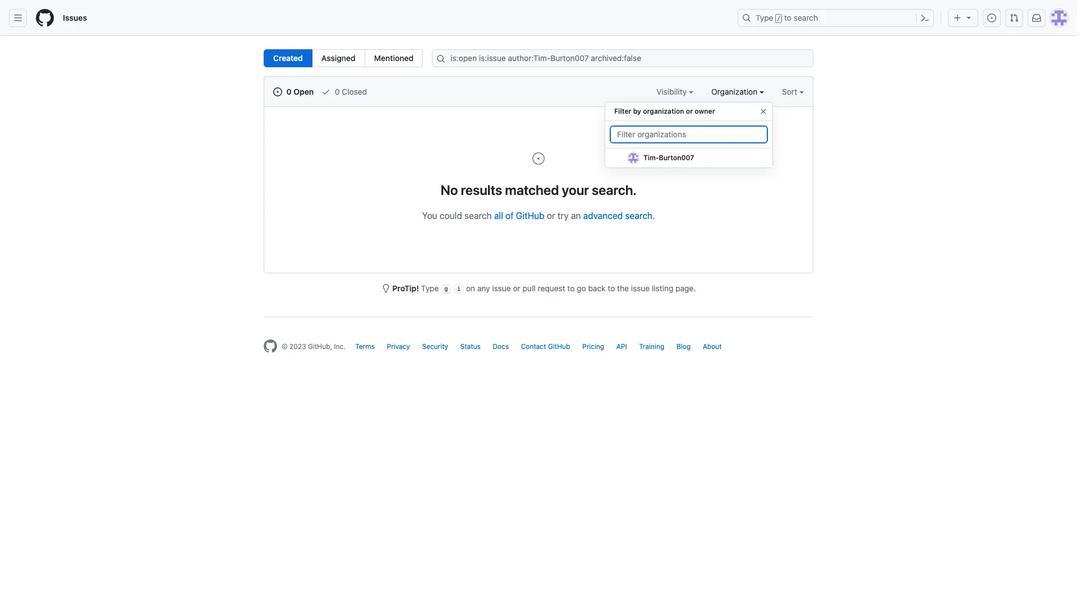 Task type: locate. For each thing, give the bounding box(es) containing it.
api
[[616, 343, 627, 351]]

issue right any
[[492, 284, 511, 293]]

tim-burton007 link
[[605, 149, 773, 168]]

1 horizontal spatial issue
[[631, 284, 650, 293]]

0 vertical spatial or
[[686, 107, 693, 116]]

or inside filter by organization menu
[[686, 107, 693, 116]]

search right /
[[794, 13, 818, 22]]

blog link
[[677, 343, 691, 351]]

to
[[784, 13, 792, 22], [567, 284, 575, 293], [608, 284, 615, 293]]

1 vertical spatial type
[[421, 284, 439, 293]]

issues element
[[264, 49, 423, 67]]

0 closed link
[[322, 86, 367, 98]]

i on any issue or pull request to go back to the issue listing page.
[[457, 284, 696, 293]]

1 horizontal spatial search
[[625, 211, 653, 221]]

g
[[444, 286, 448, 293]]

go
[[577, 284, 586, 293]]

could
[[440, 211, 462, 221]]

pull
[[523, 284, 536, 293]]

any
[[477, 284, 490, 293]]

issue right the
[[631, 284, 650, 293]]

no
[[441, 182, 458, 198]]

Search all issues text field
[[432, 49, 814, 67]]

of
[[506, 211, 514, 221]]

0 horizontal spatial issue
[[492, 284, 511, 293]]

type
[[756, 13, 773, 22], [421, 284, 439, 293]]

to left the
[[608, 284, 615, 293]]

search
[[794, 13, 818, 22], [465, 211, 492, 221], [625, 211, 653, 221]]

open
[[294, 87, 314, 97]]

or left try
[[547, 211, 555, 221]]

or left pull
[[513, 284, 521, 293]]

issue opened image up no results matched your search.
[[532, 152, 545, 166]]

search left all
[[465, 211, 492, 221]]

no results matched your search.
[[441, 182, 637, 198]]

issue opened image left 0 open at the top left of page
[[273, 88, 282, 97]]

burton007
[[659, 154, 694, 162]]

closed
[[342, 87, 367, 97]]

request
[[538, 284, 565, 293]]

1 0 from the left
[[286, 87, 292, 97]]

to right /
[[784, 13, 792, 22]]

1 horizontal spatial or
[[547, 211, 555, 221]]

assigned
[[321, 53, 356, 63]]

plus image
[[953, 13, 962, 22]]

0 horizontal spatial github
[[516, 211, 545, 221]]

about
[[703, 343, 722, 351]]

0 horizontal spatial to
[[567, 284, 575, 293]]

1 horizontal spatial issue opened image
[[532, 152, 545, 166]]

0
[[286, 87, 292, 97], [335, 87, 340, 97]]

to left 'go'
[[567, 284, 575, 293]]

0 horizontal spatial issue opened image
[[273, 88, 282, 97]]

or left owner
[[686, 107, 693, 116]]

type left g
[[421, 284, 439, 293]]

filter by organization menu
[[605, 98, 773, 177]]

2 horizontal spatial or
[[686, 107, 693, 116]]

github,
[[308, 343, 332, 351]]

terms
[[355, 343, 375, 351]]

type left /
[[756, 13, 773, 22]]

0 horizontal spatial type
[[421, 284, 439, 293]]

security
[[422, 343, 448, 351]]

or
[[686, 107, 693, 116], [547, 211, 555, 221], [513, 284, 521, 293]]

©
[[282, 343, 288, 351]]

pricing link
[[582, 343, 604, 351]]

blog
[[677, 343, 691, 351]]

by
[[633, 107, 641, 116]]

issue opened image
[[273, 88, 282, 97], [532, 152, 545, 166]]

training link
[[639, 343, 665, 351]]

1 horizontal spatial type
[[756, 13, 773, 22]]

tim-burton007
[[644, 154, 694, 162]]

1 horizontal spatial to
[[608, 284, 615, 293]]

2 vertical spatial or
[[513, 284, 521, 293]]

the
[[617, 284, 629, 293]]

github right of
[[516, 211, 545, 221]]

0 for closed
[[335, 87, 340, 97]]

1 vertical spatial or
[[547, 211, 555, 221]]

0 left open
[[286, 87, 292, 97]]

command palette image
[[921, 13, 930, 22]]

1 horizontal spatial 0
[[335, 87, 340, 97]]

search down 'search.'
[[625, 211, 653, 221]]

0 for open
[[286, 87, 292, 97]]

privacy
[[387, 343, 410, 351]]

2 0 from the left
[[335, 87, 340, 97]]

github
[[516, 211, 545, 221], [548, 343, 570, 351]]

0 right check icon in the left of the page
[[335, 87, 340, 97]]

you could search all of github or try an advanced search .
[[422, 211, 655, 221]]

visibility button
[[657, 86, 693, 98]]

0 vertical spatial type
[[756, 13, 773, 22]]

1 vertical spatial issue opened image
[[532, 152, 545, 166]]

1 vertical spatial github
[[548, 343, 570, 351]]

listing
[[652, 284, 674, 293]]

0 vertical spatial github
[[516, 211, 545, 221]]

triangle down image
[[965, 13, 973, 22]]

0 vertical spatial issue opened image
[[273, 88, 282, 97]]

0 horizontal spatial search
[[465, 211, 492, 221]]

issue
[[492, 284, 511, 293], [631, 284, 650, 293]]

github right contact
[[548, 343, 570, 351]]

Issues search field
[[432, 49, 814, 67]]

0 horizontal spatial 0
[[286, 87, 292, 97]]

type / to search
[[756, 13, 818, 22]]

filter by organization or owner
[[614, 107, 715, 116]]



Task type: vqa. For each thing, say whether or not it's contained in the screenshot.
gear image
no



Task type: describe. For each thing, give the bounding box(es) containing it.
2 horizontal spatial search
[[794, 13, 818, 22]]

git pull request image
[[1010, 13, 1019, 22]]

status link
[[460, 343, 481, 351]]

security link
[[422, 343, 448, 351]]

privacy link
[[387, 343, 410, 351]]

you
[[422, 211, 437, 221]]

on
[[466, 284, 475, 293]]

sort button
[[782, 86, 804, 98]]

Filter organizations text field
[[610, 126, 768, 144]]

close menu image
[[759, 107, 768, 116]]

your
[[562, 182, 589, 198]]

terms link
[[355, 343, 375, 351]]

homepage image
[[36, 9, 54, 27]]

all of github link
[[494, 211, 545, 221]]

pricing
[[582, 343, 604, 351]]

matched
[[505, 182, 559, 198]]

search.
[[592, 182, 637, 198]]

issues
[[63, 13, 87, 22]]

@tim burton007 image
[[628, 153, 639, 164]]

page.
[[676, 284, 696, 293]]

organization
[[643, 107, 684, 116]]

contact github
[[521, 343, 570, 351]]

filter
[[614, 107, 631, 116]]

check image
[[322, 88, 331, 97]]

0 horizontal spatial or
[[513, 284, 521, 293]]

organization button
[[711, 86, 764, 98]]

api link
[[616, 343, 627, 351]]

1 issue from the left
[[492, 284, 511, 293]]

all
[[494, 211, 503, 221]]

mentioned link
[[365, 49, 423, 67]]

an
[[571, 211, 581, 221]]

0 open link
[[273, 86, 314, 98]]

training
[[639, 343, 665, 351]]

2023
[[290, 343, 306, 351]]

homepage image
[[264, 340, 277, 354]]

contact github link
[[521, 343, 570, 351]]

docs link
[[493, 343, 509, 351]]

mentioned
[[374, 53, 414, 63]]

status
[[460, 343, 481, 351]]

sort
[[782, 87, 797, 97]]

advanced search link
[[583, 211, 653, 221]]

2 issue from the left
[[631, 284, 650, 293]]

protip! type g
[[392, 284, 448, 293]]

owner
[[695, 107, 715, 116]]

visibility
[[657, 87, 689, 97]]

assigned link
[[312, 49, 365, 67]]

try
[[558, 211, 569, 221]]

back
[[588, 284, 606, 293]]

© 2023 github, inc.
[[282, 343, 346, 351]]

issue opened image inside 0 open link
[[273, 88, 282, 97]]

.
[[653, 211, 655, 221]]

0 closed
[[333, 87, 367, 97]]

search image
[[437, 54, 446, 63]]

light bulb image
[[381, 284, 390, 293]]

contact
[[521, 343, 546, 351]]

docs
[[493, 343, 509, 351]]

tim-
[[644, 154, 659, 162]]

organization
[[711, 87, 760, 97]]

protip!
[[392, 284, 419, 293]]

issue opened image
[[988, 13, 996, 22]]

0 open
[[284, 87, 314, 97]]

inc.
[[334, 343, 346, 351]]

/
[[777, 15, 781, 22]]

2 horizontal spatial to
[[784, 13, 792, 22]]

results
[[461, 182, 502, 198]]

about link
[[703, 343, 722, 351]]

notifications image
[[1032, 13, 1041, 22]]

i
[[457, 286, 461, 293]]

advanced
[[583, 211, 623, 221]]

1 horizontal spatial github
[[548, 343, 570, 351]]



